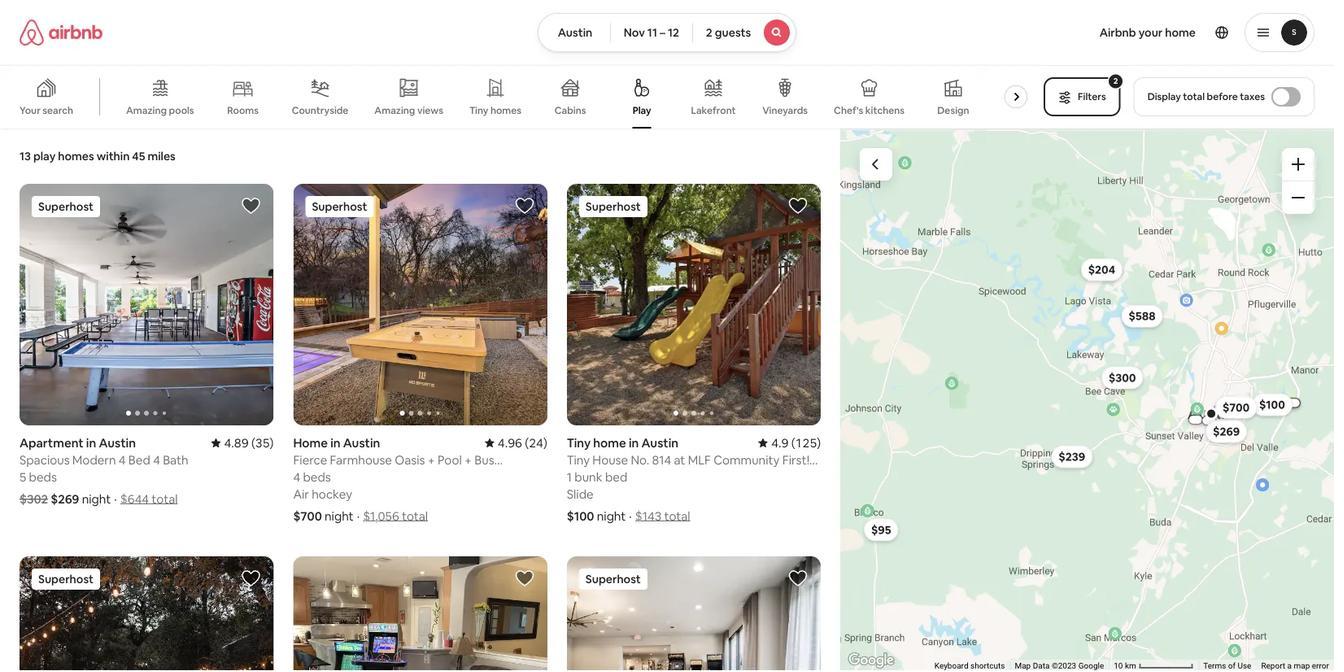 Task type: vqa. For each thing, say whether or not it's contained in the screenshot.
top Preferred
no



Task type: locate. For each thing, give the bounding box(es) containing it.
$700 up $269 button
[[1223, 400, 1250, 415]]

$269
[[1214, 424, 1240, 439], [51, 491, 79, 507]]

total
[[1184, 90, 1205, 103], [152, 491, 178, 507], [402, 508, 428, 524], [664, 508, 691, 524]]

· left $1,056
[[357, 508, 360, 524]]

0 vertical spatial $100
[[1260, 398, 1286, 412]]

2 horizontal spatial ·
[[629, 508, 632, 524]]

4 right bed
[[153, 452, 160, 468]]

1 horizontal spatial $100
[[1260, 398, 1286, 412]]

1 vertical spatial $700
[[293, 508, 322, 524]]

11
[[648, 25, 657, 40]]

beds down spacious
[[29, 469, 57, 485]]

total right $644
[[152, 491, 178, 507]]

10 km
[[1114, 661, 1139, 671]]

terms of use link
[[1204, 661, 1252, 671]]

countryside
[[292, 104, 349, 117]]

5
[[20, 469, 26, 485]]

1 in from the left
[[86, 435, 96, 451]]

1 horizontal spatial 2
[[1114, 76, 1119, 86]]

0 horizontal spatial amazing
[[126, 104, 167, 117]]

4.96
[[498, 435, 522, 451]]

2 left guests
[[706, 25, 713, 40]]

$204 button
[[1081, 258, 1123, 281]]

$588
[[1129, 309, 1156, 324]]

group
[[0, 65, 1048, 129], [20, 184, 274, 425], [293, 184, 548, 425], [567, 184, 821, 425], [20, 556, 274, 671], [293, 556, 548, 671], [567, 556, 821, 671]]

$100 inside "1 bunk bed slide $100 night · $143 total"
[[567, 508, 595, 524]]

tiny
[[470, 104, 489, 117], [567, 435, 591, 451]]

tiny homes
[[470, 104, 522, 117]]

home
[[1166, 25, 1196, 40], [594, 435, 626, 451]]

0 vertical spatial home
[[1166, 25, 1196, 40]]

· left $644
[[114, 491, 117, 507]]

vineyards
[[763, 104, 808, 117]]

$95 button
[[864, 519, 899, 541]]

1 horizontal spatial in
[[331, 435, 341, 451]]

2 inside button
[[706, 25, 713, 40]]

4.89
[[224, 435, 249, 451]]

1 vertical spatial homes
[[58, 149, 94, 164]]

lakefront
[[691, 104, 736, 117]]

1 horizontal spatial 4
[[153, 452, 160, 468]]

night left $644
[[82, 491, 111, 507]]

total inside "1 bunk bed slide $100 night · $143 total"
[[664, 508, 691, 524]]

0 horizontal spatial homes
[[58, 149, 94, 164]]

1 horizontal spatial amazing
[[375, 104, 415, 117]]

2 in from the left
[[331, 435, 341, 451]]

0 horizontal spatial in
[[86, 435, 96, 451]]

in right home
[[331, 435, 341, 451]]

beds
[[29, 469, 57, 485], [303, 469, 331, 485]]

in up "1 bunk bed slide $100 night · $143 total"
[[629, 435, 639, 451]]

airbnb your home link
[[1090, 15, 1206, 50]]

add to wishlist: condo in austin image
[[789, 569, 808, 588]]

tiny right views
[[470, 104, 489, 117]]

0 vertical spatial $269
[[1214, 424, 1240, 439]]

0 vertical spatial tiny
[[470, 104, 489, 117]]

austin up bed
[[99, 435, 136, 451]]

1 horizontal spatial home
[[1166, 25, 1196, 40]]

slide
[[567, 486, 594, 502]]

bed
[[605, 469, 628, 485]]

0 vertical spatial homes
[[491, 104, 522, 117]]

night for $100
[[597, 508, 626, 524]]

1 vertical spatial add to wishlist: home in austin image
[[515, 569, 535, 588]]

tiny up 1
[[567, 435, 591, 451]]

home up bed
[[594, 435, 626, 451]]

night for $700
[[325, 508, 354, 524]]

home inside airbnb your home link
[[1166, 25, 1196, 40]]

display total before taxes button
[[1134, 77, 1315, 116]]

0 horizontal spatial tiny
[[470, 104, 489, 117]]

play
[[33, 149, 56, 164]]

austin
[[558, 25, 593, 40], [99, 435, 136, 451], [343, 435, 380, 451], [642, 435, 679, 451]]

2 horizontal spatial in
[[629, 435, 639, 451]]

amazing views
[[375, 104, 443, 117]]

0 vertical spatial add to wishlist: home in austin image
[[515, 196, 535, 216]]

$204
[[1089, 263, 1116, 277]]

tiny for tiny homes
[[470, 104, 489, 117]]

4.96 out of 5 average rating,  24 reviews image
[[485, 435, 548, 451]]

night left $143
[[597, 508, 626, 524]]

$239 $204
[[1059, 263, 1116, 464]]

beds up hockey
[[303, 469, 331, 485]]

· for $700
[[357, 508, 360, 524]]

©2023
[[1052, 661, 1077, 671]]

night inside 4 beds air hockey $700 night · $1,056 total
[[325, 508, 354, 524]]

rooms
[[227, 104, 259, 117]]

1 horizontal spatial $700
[[1223, 400, 1250, 415]]

2
[[706, 25, 713, 40], [1114, 76, 1119, 86]]

$3,905
[[1189, 417, 1204, 422]]

$700
[[1223, 400, 1250, 415], [293, 508, 322, 524]]

2 down airbnb
[[1114, 76, 1119, 86]]

in up modern
[[86, 435, 96, 451]]

add to wishlist: home in austin image
[[515, 196, 535, 216], [515, 569, 535, 588]]

1 horizontal spatial night
[[325, 508, 354, 524]]

1 vertical spatial tiny
[[567, 435, 591, 451]]

airbnb your home
[[1100, 25, 1196, 40]]

2 beds from the left
[[303, 469, 331, 485]]

austin up "1 bunk bed slide $100 night · $143 total"
[[642, 435, 679, 451]]

4 left bed
[[119, 452, 126, 468]]

$100 inside button
[[1260, 398, 1286, 412]]

$269 right $302
[[51, 491, 79, 507]]

amazing left views
[[375, 104, 415, 117]]

austin left nov
[[558, 25, 593, 40]]

2 horizontal spatial night
[[597, 508, 626, 524]]

0 horizontal spatial $700
[[293, 508, 322, 524]]

13
[[20, 149, 31, 164]]

in
[[86, 435, 96, 451], [331, 435, 341, 451], [629, 435, 639, 451]]

kitchens
[[866, 104, 905, 117]]

4.96 (24)
[[498, 435, 548, 451]]

0 vertical spatial $700
[[1223, 400, 1250, 415]]

night inside apartment in austin spacious modern 4 bed 4 bath 5 beds $302 $269 night · $644 total
[[82, 491, 111, 507]]

· inside "1 bunk bed slide $100 night · $143 total"
[[629, 508, 632, 524]]

homes right play
[[58, 149, 94, 164]]

design
[[938, 104, 970, 117]]

None search field
[[538, 13, 797, 52]]

1 vertical spatial 2
[[1114, 76, 1119, 86]]

report a map error
[[1262, 661, 1330, 671]]

map data ©2023 google
[[1015, 661, 1105, 671]]

night down hockey
[[325, 508, 354, 524]]

2 horizontal spatial 4
[[293, 469, 300, 485]]

nov 11 – 12
[[624, 25, 679, 40]]

$302
[[20, 491, 48, 507]]

· left $143
[[629, 508, 632, 524]]

total inside display total before taxes button
[[1184, 90, 1205, 103]]

0 vertical spatial 2
[[706, 25, 713, 40]]

4
[[119, 452, 126, 468], [153, 452, 160, 468], [293, 469, 300, 485]]

0 horizontal spatial $100
[[567, 508, 595, 524]]

amazing
[[375, 104, 415, 117], [126, 104, 167, 117]]

total right $1,056
[[402, 508, 428, 524]]

$100 right $700 button at the bottom
[[1260, 398, 1286, 412]]

night inside "1 bunk bed slide $100 night · $143 total"
[[597, 508, 626, 524]]

2 add to wishlist: home in austin image from the top
[[515, 569, 535, 588]]

0 horizontal spatial $269
[[51, 491, 79, 507]]

$300 button
[[1102, 367, 1144, 389]]

1 vertical spatial home
[[594, 435, 626, 451]]

$95
[[872, 523, 892, 537]]

amazing left pools
[[126, 104, 167, 117]]

$143 total button
[[635, 508, 691, 524]]

map
[[1294, 661, 1311, 671]]

total right $143
[[664, 508, 691, 524]]

in inside apartment in austin spacious modern 4 bed 4 bath 5 beds $302 $269 night · $644 total
[[86, 435, 96, 451]]

taxes
[[1240, 90, 1265, 103]]

· inside 4 beds air hockey $700 night · $1,056 total
[[357, 508, 360, 524]]

$100 down slide
[[567, 508, 595, 524]]

of
[[1229, 661, 1236, 671]]

$239
[[1059, 450, 1086, 464]]

homes left the cabins on the left top
[[491, 104, 522, 117]]

1 beds from the left
[[29, 469, 57, 485]]

guests
[[715, 25, 751, 40]]

1 horizontal spatial tiny
[[567, 435, 591, 451]]

1 horizontal spatial beds
[[303, 469, 331, 485]]

homes
[[491, 104, 522, 117], [58, 149, 94, 164]]

spacious
[[20, 452, 70, 468]]

your search
[[20, 104, 73, 117]]

1 horizontal spatial homes
[[491, 104, 522, 117]]

4.9 out of 5 average rating,  125 reviews image
[[759, 435, 821, 451]]

report
[[1262, 661, 1286, 671]]

12
[[668, 25, 679, 40]]

0 horizontal spatial night
[[82, 491, 111, 507]]

$269 inside apartment in austin spacious modern 4 bed 4 bath 5 beds $302 $269 night · $644 total
[[51, 491, 79, 507]]

add to wishlist: apartment in austin image
[[241, 196, 261, 216]]

1 vertical spatial $269
[[51, 491, 79, 507]]

your
[[20, 104, 41, 117]]

km
[[1126, 661, 1137, 671]]

beds inside apartment in austin spacious modern 4 bed 4 bath 5 beds $302 $269 night · $644 total
[[29, 469, 57, 485]]

4 up air
[[293, 469, 300, 485]]

zoom out image
[[1292, 191, 1305, 204]]

none search field containing austin
[[538, 13, 797, 52]]

$269 down $700 button at the bottom
[[1214, 424, 1240, 439]]

0 horizontal spatial 2
[[706, 25, 713, 40]]

1 horizontal spatial $269
[[1214, 424, 1240, 439]]

2 for 2 guests
[[706, 25, 713, 40]]

$100
[[1260, 398, 1286, 412], [567, 508, 595, 524]]

a
[[1288, 661, 1292, 671]]

$1,056 total button
[[363, 508, 428, 524]]

0 horizontal spatial ·
[[114, 491, 117, 507]]

$700 down air
[[293, 508, 322, 524]]

keyboard shortcuts button
[[935, 660, 1006, 671]]

home right your at the right of the page
[[1166, 25, 1196, 40]]

0 horizontal spatial beds
[[29, 469, 57, 485]]

$700 inside 4 beds air hockey $700 night · $1,056 total
[[293, 508, 322, 524]]

1 vertical spatial $100
[[567, 508, 595, 524]]

total left the before
[[1184, 90, 1205, 103]]

1 horizontal spatial ·
[[357, 508, 360, 524]]



Task type: describe. For each thing, give the bounding box(es) containing it.
1
[[567, 469, 572, 485]]

before
[[1207, 90, 1238, 103]]

modern
[[72, 452, 116, 468]]

tiny for tiny home in austin
[[567, 435, 591, 451]]

2 guests button
[[692, 13, 797, 52]]

$239 button
[[1052, 446, 1093, 468]]

total inside 4 beds air hockey $700 night · $1,056 total
[[402, 508, 428, 524]]

in for home
[[331, 435, 341, 451]]

report a map error link
[[1262, 661, 1330, 671]]

amazing for amazing pools
[[126, 104, 167, 117]]

0 horizontal spatial home
[[594, 435, 626, 451]]

shortcuts
[[971, 661, 1006, 671]]

austin button
[[538, 13, 611, 52]]

profile element
[[816, 0, 1315, 65]]

data
[[1033, 661, 1050, 671]]

$644 total button
[[120, 491, 178, 507]]

austin right home
[[343, 435, 380, 451]]

4.9
[[772, 435, 789, 451]]

1 bunk bed slide $100 night · $143 total
[[567, 469, 691, 524]]

· inside apartment in austin spacious modern 4 bed 4 bath 5 beds $302 $269 night · $644 total
[[114, 491, 117, 507]]

hockey
[[312, 486, 352, 502]]

· for $100
[[629, 508, 632, 524]]

apartment in austin spacious modern 4 bed 4 bath 5 beds $302 $269 night · $644 total
[[20, 435, 189, 507]]

airbnb
[[1100, 25, 1137, 40]]

map
[[1015, 661, 1031, 671]]

within 45 miles
[[97, 149, 176, 164]]

$700 inside button
[[1223, 400, 1250, 415]]

keyboard shortcuts
[[935, 661, 1006, 671]]

chef's kitchens
[[834, 104, 905, 117]]

bunk
[[575, 469, 603, 485]]

10
[[1114, 661, 1124, 671]]

(24)
[[525, 435, 548, 451]]

$300 $588
[[1109, 309, 1156, 385]]

13 play homes within 45 miles
[[20, 149, 176, 164]]

$300
[[1109, 371, 1137, 385]]

4 beds air hockey $700 night · $1,056 total
[[293, 469, 428, 524]]

$588 button
[[1122, 305, 1164, 328]]

3 in from the left
[[629, 435, 639, 451]]

park: guadalupe river state park image
[[829, 633, 842, 646]]

$700 button
[[1216, 396, 1258, 419]]

$1,056
[[363, 508, 399, 524]]

terms of use
[[1204, 661, 1252, 671]]

amazing for amazing views
[[375, 104, 415, 117]]

$100 button
[[1253, 394, 1293, 416]]

home
[[293, 435, 328, 451]]

(125)
[[792, 435, 821, 451]]

bath
[[163, 452, 189, 468]]

play
[[633, 104, 651, 117]]

bed
[[128, 452, 150, 468]]

0 horizontal spatial 4
[[119, 452, 126, 468]]

tiny home in austin
[[567, 435, 679, 451]]

google
[[1079, 661, 1105, 671]]

display
[[1148, 90, 1181, 103]]

cabins
[[555, 104, 586, 117]]

google image
[[845, 650, 899, 671]]

your
[[1139, 25, 1163, 40]]

search
[[43, 104, 73, 117]]

austin inside button
[[558, 25, 593, 40]]

zoom in image
[[1292, 158, 1305, 171]]

in for apartment
[[86, 435, 96, 451]]

4.89 out of 5 average rating,  35 reviews image
[[211, 435, 274, 451]]

10 km button
[[1110, 660, 1199, 671]]

nov 11 – 12 button
[[610, 13, 693, 52]]

air
[[293, 486, 309, 502]]

–
[[660, 25, 666, 40]]

google map
showing 15 stays. region
[[829, 129, 1335, 671]]

filters
[[1078, 90, 1107, 103]]

total inside apartment in austin spacious modern 4 bed 4 bath 5 beds $302 $269 night · $644 total
[[152, 491, 178, 507]]

group containing amazing views
[[0, 65, 1048, 129]]

$143
[[635, 508, 662, 524]]

2 for 2
[[1114, 76, 1119, 86]]

terms
[[1204, 661, 1227, 671]]

(35)
[[251, 435, 274, 451]]

4.9 (125)
[[772, 435, 821, 451]]

4 inside 4 beds air hockey $700 night · $1,056 total
[[293, 469, 300, 485]]

use
[[1238, 661, 1252, 671]]

home in austin
[[293, 435, 380, 451]]

filters button
[[1044, 77, 1121, 116]]

display total before taxes
[[1148, 90, 1265, 103]]

keyboard
[[935, 661, 969, 671]]

$3,905 button
[[1180, 416, 1213, 424]]

pools
[[169, 104, 194, 117]]

add to wishlist: villa in austin image
[[241, 569, 261, 588]]

2 guests
[[706, 25, 751, 40]]

$269 inside button
[[1214, 424, 1240, 439]]

$269 button
[[1206, 420, 1248, 443]]

error
[[1313, 661, 1330, 671]]

austin inside apartment in austin spacious modern 4 bed 4 bath 5 beds $302 $269 night · $644 total
[[99, 435, 136, 451]]

1 add to wishlist: home in austin image from the top
[[515, 196, 535, 216]]

$644
[[120, 491, 149, 507]]

beds inside 4 beds air hockey $700 night · $1,056 total
[[303, 469, 331, 485]]

add to wishlist: tiny home in austin image
[[789, 196, 808, 216]]



